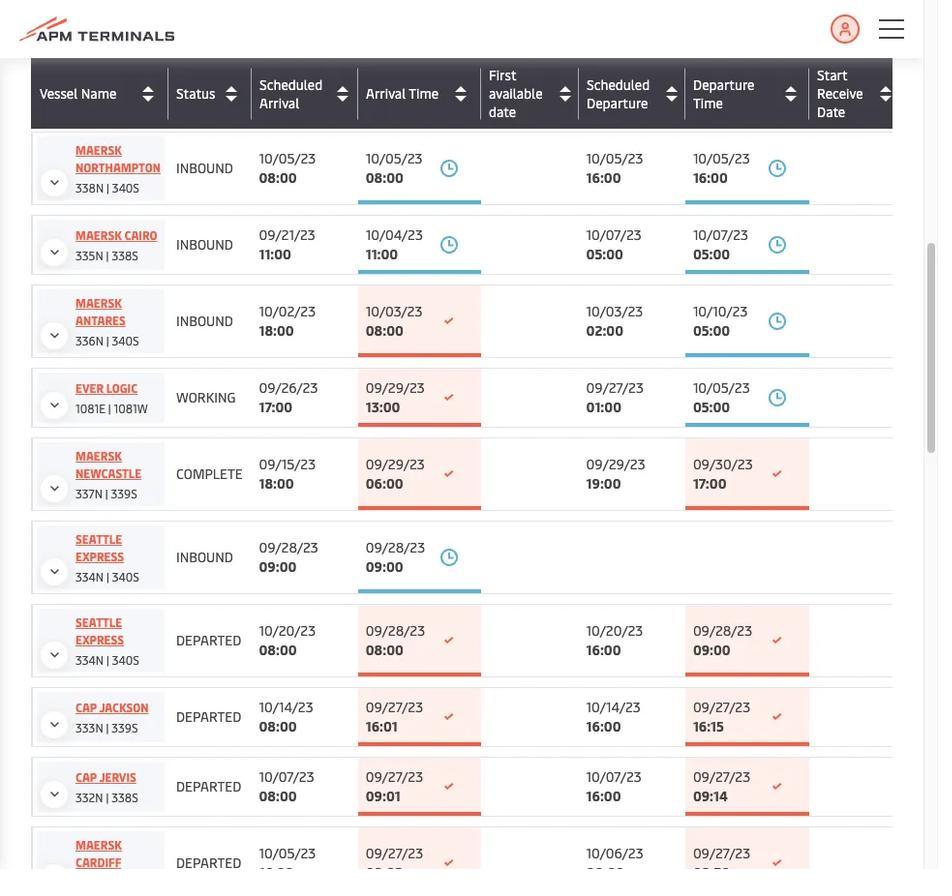Task type: locate. For each thing, give the bounding box(es) containing it.
333n
[[76, 721, 103, 736]]

express for inbound
[[76, 549, 124, 565]]

338s down cairo
[[112, 248, 139, 264]]

09/27/23 down 09:01
[[366, 845, 423, 863]]

4 maersk from the top
[[76, 449, 122, 464]]

2 vertical spatial 338s
[[112, 791, 138, 806]]

334n for inbound
[[76, 570, 104, 585]]

inbound up working
[[176, 312, 233, 330]]

09/28/23 08:00
[[366, 622, 425, 660]]

ever
[[76, 75, 104, 90], [76, 381, 104, 396]]

0 vertical spatial 334n
[[76, 570, 104, 585]]

0 vertical spatial 17:00
[[259, 398, 293, 417]]

arrival right scheduled arrival button
[[366, 84, 406, 103]]

332n down the jervis
[[76, 791, 103, 806]]

3 maersk from the top
[[76, 295, 122, 311]]

09/28/23 up 09/27/23 16:15
[[694, 622, 753, 640]]

10/05/23 down 10/10/23 05:00
[[694, 379, 750, 397]]

16:00 inside 10/07/23 16:00
[[587, 788, 622, 806]]

17:00 down 09/30/23 at bottom right
[[694, 475, 727, 493]]

18:00 down 09/15/23
[[259, 475, 294, 493]]

scheduled
[[260, 75, 323, 93], [587, 75, 650, 93]]

ever inside ever lasting 1082e | 1082w
[[76, 75, 104, 90]]

10/03/23 down 10/04/23 11:00
[[366, 302, 423, 321]]

339s inside cap jackson 333n | 339s
[[112, 721, 138, 736]]

10/07/23 05:00 up the 10/10/23
[[694, 226, 749, 264]]

0 vertical spatial ever
[[76, 75, 104, 90]]

332n inside cap jervis 332n | 338s
[[76, 791, 103, 806]]

0 horizontal spatial 10/09/23
[[587, 73, 644, 91]]

1081w
[[114, 401, 148, 417]]

inbound right 1082w
[[176, 82, 233, 101]]

ever up 1081e
[[76, 381, 104, 396]]

1 10/09/23 from the left
[[587, 73, 644, 91]]

09/29/23 up 13:00
[[366, 379, 425, 397]]

inbound for 09/28/23
[[176, 548, 233, 567]]

1 vertical spatial 338s
[[112, 248, 139, 264]]

09:00 up 09/28/23 08:00
[[366, 558, 404, 576]]

date
[[489, 103, 517, 121]]

| for 10/07/23 08:00
[[106, 791, 109, 806]]

09/27/23 09:14
[[694, 768, 751, 806]]

1 cap from the top
[[76, 700, 97, 716]]

1 horizontal spatial 10/03/23 08:00
[[366, 302, 423, 340]]

1 inbound from the top
[[176, 82, 233, 101]]

seattle down 337n at bottom
[[76, 532, 122, 547]]

0 horizontal spatial 10/05/23 16:00
[[587, 149, 644, 187]]

northampton
[[76, 160, 161, 175]]

1 vertical spatial 334n
[[76, 653, 104, 668]]

339s inside maersk newcastle 337n | 339s
[[111, 486, 137, 502]]

10/05/23 08:00 for 10/05/23
[[366, 149, 423, 187]]

1 340s from the top
[[112, 180, 139, 196]]

departed left the 10/07/23 08:00 on the left bottom of page
[[176, 778, 242, 796]]

09/28/23 09:00 up 10/20/23 08:00
[[259, 539, 319, 576]]

1 vertical spatial 10/03/23 08:00
[[366, 302, 423, 340]]

1 horizontal spatial 10/05/23 16:00
[[694, 149, 750, 187]]

17:00 for 09/30/23 17:00
[[694, 475, 727, 493]]

11:00
[[259, 245, 292, 264], [366, 245, 398, 264]]

seattle
[[76, 532, 122, 547], [76, 615, 122, 631]]

5 inbound from the top
[[176, 548, 233, 567]]

340s for 10/05/23 08:00
[[112, 180, 139, 196]]

08:00 right status button in the top of the page
[[259, 92, 297, 110]]

18:00 down '10/02/23'
[[259, 322, 294, 340]]

10/05/23 16:00 down departure time
[[694, 149, 750, 187]]

09/27/23
[[587, 379, 644, 397], [366, 699, 423, 717], [694, 699, 751, 717], [366, 768, 423, 787], [694, 768, 751, 787], [366, 845, 423, 863], [694, 845, 751, 863]]

10/07/23 05:00
[[587, 226, 642, 264], [694, 226, 749, 264]]

2 maersk from the top
[[76, 228, 122, 243]]

departed left 10/20/23 08:00
[[176, 632, 242, 650]]

cap inside cap jervis 332n | 338s
[[76, 770, 97, 786]]

17:00 for 09/26/23 17:00
[[259, 398, 293, 417]]

2 seattle express 334n | 340s from the top
[[76, 615, 139, 668]]

1 vertical spatial 332n
[[76, 791, 103, 806]]

inbound for 10/03/23
[[176, 82, 233, 101]]

1 338s from the top
[[112, 25, 138, 41]]

16:00 down scheduled departure
[[587, 169, 622, 187]]

1 scheduled from the left
[[260, 75, 323, 93]]

10/07/23 down 10/14/23 08:00
[[259, 768, 315, 787]]

1 horizontal spatial 10/09/23 04:00
[[694, 73, 751, 110]]

09/27/23 up the '16:01'
[[366, 699, 423, 717]]

16:15
[[694, 718, 725, 736]]

| inside ever logic 1081e | 1081w
[[108, 401, 111, 417]]

09/29/23
[[366, 379, 425, 397], [366, 455, 425, 474], [587, 455, 646, 474]]

express up 'jackson'
[[76, 633, 124, 648]]

ever up 1082e
[[76, 75, 104, 90]]

1082e
[[76, 95, 108, 110]]

2 seattle from the top
[[76, 615, 122, 631]]

2 express from the top
[[76, 633, 124, 648]]

scheduled for departure
[[587, 75, 650, 93]]

339s down newcastle
[[111, 486, 137, 502]]

10/04/23 11:00
[[366, 226, 423, 264]]

0 horizontal spatial 17:00
[[259, 398, 293, 417]]

ever logic 1081e | 1081w
[[76, 381, 148, 417]]

334n
[[76, 570, 104, 585], [76, 653, 104, 668]]

332n inside button
[[76, 25, 103, 41]]

2 10/20/23 from the left
[[587, 622, 644, 640]]

4 340s from the top
[[112, 653, 139, 668]]

1 maersk from the top
[[76, 142, 122, 158]]

0 horizontal spatial 11:00
[[259, 245, 292, 264]]

0 vertical spatial 339s
[[111, 486, 137, 502]]

05:00 inside 10/05/23 05:00
[[694, 398, 731, 417]]

time left the date
[[409, 84, 439, 103]]

2 338s from the top
[[112, 248, 139, 264]]

1 horizontal spatial 09/28/23 09:00
[[366, 539, 425, 576]]

scheduled inside button
[[260, 75, 323, 93]]

1 departed from the top
[[176, 632, 242, 650]]

1 10/07/23 05:00 from the left
[[587, 226, 642, 264]]

05:00 for 09/27/23 01:00
[[694, 398, 731, 417]]

maersk up cardiff
[[76, 838, 122, 854]]

2 inbound from the top
[[176, 159, 233, 177]]

1 horizontal spatial 10/07/23 05:00
[[694, 226, 749, 264]]

maersk inside maersk cairo 335n | 338s
[[76, 228, 122, 243]]

0 horizontal spatial 10/03/23
[[259, 73, 316, 91]]

receive
[[818, 84, 864, 103]]

332n
[[76, 25, 103, 41], [76, 791, 103, 806]]

|
[[106, 25, 109, 41], [110, 95, 113, 110], [107, 180, 109, 196], [106, 248, 109, 264], [106, 333, 109, 349], [108, 401, 111, 417], [105, 486, 108, 502], [107, 570, 109, 585], [107, 653, 109, 668], [106, 721, 109, 736], [106, 791, 109, 806]]

10/14/23 down 10/20/23 08:00
[[259, 699, 314, 717]]

inbound for 09/21/23
[[176, 235, 233, 254]]

1 334n from the top
[[76, 570, 104, 585]]

10/20/23 for 16:00
[[587, 622, 644, 640]]

departure right scheduled departure button
[[694, 75, 755, 93]]

| for 09/26/23 17:00
[[108, 401, 111, 417]]

334n down 337n at bottom
[[76, 570, 104, 585]]

2 11:00 from the left
[[366, 245, 398, 264]]

1 vertical spatial seattle
[[76, 615, 122, 631]]

| inside button
[[106, 25, 109, 41]]

19:00
[[587, 475, 622, 493]]

0 vertical spatial seattle
[[76, 532, 122, 547]]

1 horizontal spatial 10/09/23
[[694, 73, 751, 91]]

09:00 up 10/20/23 08:00
[[259, 558, 297, 576]]

0 vertical spatial 332n
[[76, 25, 103, 41]]

340s
[[112, 180, 139, 196], [112, 333, 139, 349], [112, 570, 139, 585], [112, 653, 139, 668]]

0 horizontal spatial 10/07/23 05:00
[[587, 226, 642, 264]]

10/10/23 05:00
[[694, 302, 748, 340]]

18:00
[[259, 322, 294, 340], [259, 475, 294, 493]]

08:00 up 09/27/23 16:01
[[366, 641, 404, 660]]

332n | 338s button
[[41, 4, 138, 42]]

1 horizontal spatial 11:00
[[366, 245, 398, 264]]

10/14/23
[[259, 699, 314, 717], [587, 699, 641, 717]]

10/20/23 up 10/14/23 08:00
[[259, 622, 316, 640]]

18:00 inside 10/02/23 18:00
[[259, 322, 294, 340]]

09/21/23 11:00
[[259, 226, 316, 264]]

339s
[[111, 486, 137, 502], [112, 721, 138, 736]]

10/05/23 08:00 up 10/04/23
[[366, 149, 423, 187]]

time
[[409, 84, 439, 103], [694, 93, 724, 112]]

0 horizontal spatial 10/09/23 04:00
[[587, 73, 644, 110]]

10/14/23 down 10/20/23 16:00
[[587, 699, 641, 717]]

0 horizontal spatial 10/20/23
[[259, 622, 316, 640]]

09/28/23 09:00 up 09/27/23 16:15
[[694, 622, 753, 660]]

1 horizontal spatial 09:00
[[366, 558, 404, 576]]

1 10/09/23 04:00 from the left
[[587, 73, 644, 110]]

time right scheduled departure button
[[694, 93, 724, 112]]

16:00 up 10/07/23 16:00
[[587, 718, 622, 736]]

maersk
[[76, 142, 122, 158], [76, 228, 122, 243], [76, 295, 122, 311], [76, 449, 122, 464], [76, 838, 122, 854]]

10/14/23 08:00
[[259, 699, 314, 736]]

0 vertical spatial cap
[[76, 700, 97, 716]]

11:00 down 09/21/23
[[259, 245, 292, 264]]

2 scheduled from the left
[[587, 75, 650, 93]]

inbound right cairo
[[176, 235, 233, 254]]

1 vertical spatial 17:00
[[694, 475, 727, 493]]

10/05/23 08:00 right scheduled arrival button
[[366, 73, 423, 110]]

17:00 inside 09/30/23 17:00
[[694, 475, 727, 493]]

jackson
[[99, 700, 149, 716]]

11:00 down 10/04/23
[[366, 245, 398, 264]]

| for 10/05/23 08:00
[[107, 180, 109, 196]]

express
[[76, 549, 124, 565], [76, 633, 124, 648]]

338s inside maersk cairo 335n | 338s
[[112, 248, 139, 264]]

maersk up newcastle
[[76, 449, 122, 464]]

1 ever from the top
[[76, 75, 104, 90]]

jervis
[[99, 770, 136, 786]]

departed left 10/14/23 08:00
[[176, 708, 242, 727]]

11:00 for 10/04/23 11:00
[[366, 245, 398, 264]]

scheduled right status button in the top of the page
[[260, 75, 323, 93]]

09/27/23 up 01:00
[[587, 379, 644, 397]]

5 maersk from the top
[[76, 838, 122, 854]]

1 horizontal spatial 10/14/23
[[587, 699, 641, 717]]

0 vertical spatial 18:00
[[259, 322, 294, 340]]

seattle express 334n | 340s for inbound
[[76, 532, 139, 585]]

10/05/23 down scheduled arrival
[[259, 149, 316, 168]]

1 332n from the top
[[76, 25, 103, 41]]

2 ever from the top
[[76, 381, 104, 396]]

10/09/23 04:00 right first available date button
[[587, 73, 644, 110]]

10/10/23
[[694, 302, 748, 321]]

arrival
[[366, 84, 406, 103], [260, 93, 300, 112]]

2 horizontal spatial 09:00
[[694, 641, 731, 660]]

05:00 for 10/07/23 05:00
[[694, 245, 731, 264]]

seattle express 334n | 340s for departed
[[76, 615, 139, 668]]

1 vertical spatial cap
[[76, 770, 97, 786]]

1 vertical spatial ever
[[76, 381, 104, 396]]

09/27/23 09:01
[[366, 768, 423, 806]]

| for 10/02/23 18:00
[[106, 333, 109, 349]]

3 340s from the top
[[112, 570, 139, 585]]

09/27/23 up 09:01
[[366, 768, 423, 787]]

2 04:00 from the left
[[694, 92, 732, 110]]

16:00 inside 10/20/23 16:00
[[587, 641, 622, 660]]

0 horizontal spatial time
[[409, 84, 439, 103]]

339s down 'jackson'
[[112, 721, 138, 736]]

05:00 inside 10/10/23 05:00
[[694, 322, 731, 340]]

2 departed from the top
[[176, 708, 242, 727]]

16:00 down departure time
[[694, 169, 728, 187]]

1 11:00 from the left
[[259, 245, 292, 264]]

1 vertical spatial express
[[76, 633, 124, 648]]

10/09/23 04:00
[[587, 73, 644, 110], [694, 73, 751, 110]]

16:00 for 10/05/23 16:00
[[587, 169, 622, 187]]

09:01
[[366, 788, 401, 806]]

| inside 'maersk antares 336n | 340s'
[[106, 333, 109, 349]]

10/20/23 up 10/14/23 16:00
[[587, 622, 644, 640]]

maersk up 335n
[[76, 228, 122, 243]]

1 vertical spatial 18:00
[[259, 475, 294, 493]]

08:00 down 10/14/23 08:00
[[259, 788, 297, 806]]

3 departed from the top
[[176, 778, 242, 796]]

09:00 up 09/27/23 16:15
[[694, 641, 731, 660]]

departure inside scheduled departure
[[587, 93, 649, 112]]

338s inside cap jervis 332n | 338s
[[112, 791, 138, 806]]

time inside departure time
[[694, 93, 724, 112]]

inbound down "complete"
[[176, 548, 233, 567]]

2 cap from the top
[[76, 770, 97, 786]]

10/07/23 16:00
[[587, 768, 642, 806]]

cairo
[[124, 228, 157, 243]]

| inside maersk newcastle 337n | 339s
[[105, 486, 108, 502]]

time inside arrival time button
[[409, 84, 439, 103]]

1 horizontal spatial scheduled
[[587, 75, 650, 93]]

1 express from the top
[[76, 549, 124, 565]]

0 horizontal spatial scheduled
[[260, 75, 323, 93]]

16:00 inside 10/14/23 16:00
[[587, 718, 622, 736]]

16:00 up 10/06/23
[[587, 788, 622, 806]]

2 340s from the top
[[112, 333, 139, 349]]

0 horizontal spatial 04:00
[[587, 92, 625, 110]]

4 inbound from the top
[[176, 312, 233, 330]]

0 vertical spatial departed
[[176, 632, 242, 650]]

arrival time
[[366, 84, 439, 103]]

10/05/23 08:00 for 10/03/23
[[366, 73, 423, 110]]

cap inside cap jackson 333n | 339s
[[76, 700, 97, 716]]

334n for departed
[[76, 653, 104, 668]]

10/03/23 08:00 down 10/04/23 11:00
[[366, 302, 423, 340]]

scheduled inside button
[[587, 75, 650, 93]]

09/28/23 up 09/27/23 16:01
[[366, 622, 425, 640]]

2 horizontal spatial 09/28/23 09:00
[[694, 622, 753, 660]]

10/07/23 05:00 up the 10/03/23 02:00
[[587, 226, 642, 264]]

3 inbound from the top
[[176, 235, 233, 254]]

338s inside 332n | 338s button
[[112, 25, 138, 41]]

09/27/23 up "16:15"
[[694, 699, 751, 717]]

0 vertical spatial 10/03/23 08:00
[[259, 73, 316, 110]]

05:00 up the 10/03/23 02:00
[[587, 245, 624, 264]]

2 332n from the top
[[76, 791, 103, 806]]

2 334n from the top
[[76, 653, 104, 668]]

17:00 inside 09/26/23 17:00
[[259, 398, 293, 417]]

1 10/05/23 16:00 from the left
[[587, 149, 644, 187]]

0 horizontal spatial arrival
[[260, 93, 300, 112]]

ever inside ever logic 1081e | 1081w
[[76, 381, 104, 396]]

332n up name
[[76, 25, 103, 41]]

10/05/23 16:00 down scheduled departure
[[587, 149, 644, 187]]

340s inside 'maersk antares 336n | 340s'
[[112, 333, 139, 349]]

16:00 up 10/14/23 16:00
[[587, 641, 622, 660]]

10/05/23
[[366, 73, 423, 91], [259, 149, 316, 168], [366, 149, 423, 168], [587, 149, 644, 168], [694, 149, 750, 168], [694, 379, 750, 397], [259, 845, 316, 863]]

time for departure time
[[694, 93, 724, 112]]

| inside cap jackson 333n | 339s
[[106, 721, 109, 736]]

335n
[[76, 248, 103, 264]]

0 horizontal spatial 10/14/23
[[259, 699, 314, 717]]

1 horizontal spatial time
[[694, 93, 724, 112]]

1 seattle express 334n | 340s from the top
[[76, 532, 139, 585]]

3 338s from the top
[[112, 791, 138, 806]]

1 10/14/23 from the left
[[259, 699, 314, 717]]

0 vertical spatial 338s
[[112, 25, 138, 41]]

maersk for 09/15/23
[[76, 449, 122, 464]]

11:00 inside 10/04/23 11:00
[[366, 245, 398, 264]]

10/20/23
[[259, 622, 316, 640], [587, 622, 644, 640]]

338s for departed
[[112, 791, 138, 806]]

status button
[[176, 78, 247, 109]]

1 vertical spatial seattle express 334n | 340s
[[76, 615, 139, 668]]

04:00 right first available date button
[[587, 92, 625, 110]]

1 seattle from the top
[[76, 532, 122, 547]]

05:00
[[587, 245, 624, 264], [694, 245, 731, 264], [694, 322, 731, 340], [694, 398, 731, 417]]

2 horizontal spatial 10/03/23
[[587, 302, 644, 321]]

0 horizontal spatial departure
[[587, 93, 649, 112]]

start receive date
[[818, 66, 864, 121]]

maersk inside 'maersk antares 336n | 340s'
[[76, 295, 122, 311]]

10/05/23 05:00
[[694, 379, 750, 417]]

seattle express 334n | 340s down 337n at bottom
[[76, 532, 139, 585]]

0 vertical spatial seattle express 334n | 340s
[[76, 532, 139, 585]]

09/27/23 for 01:00
[[587, 379, 644, 397]]

scheduled right first available date button
[[587, 75, 650, 93]]

departed for 10/07/23
[[176, 778, 242, 796]]

1 18:00 from the top
[[259, 322, 294, 340]]

maersk up antares
[[76, 295, 122, 311]]

18:00 inside 09/15/23 18:00
[[259, 475, 294, 493]]

| inside the maersk northampton 338n | 340s
[[107, 180, 109, 196]]

maersk inside the maersk northampton 338n | 340s
[[76, 142, 122, 158]]

| inside cap jervis 332n | 338s
[[106, 791, 109, 806]]

seattle up 'jackson'
[[76, 615, 122, 631]]

09/29/23 up 06:00
[[366, 455, 425, 474]]

08:00 up 09/21/23
[[259, 169, 297, 187]]

10/03/23 08:00
[[259, 73, 316, 110], [366, 302, 423, 340]]

339s for complete
[[111, 486, 137, 502]]

16:01
[[366, 718, 398, 736]]

first available date
[[489, 66, 543, 121]]

2 18:00 from the top
[[259, 475, 294, 493]]

10/03/23
[[259, 73, 316, 91], [366, 302, 423, 321], [587, 302, 644, 321]]

09/29/23 for 13:00
[[366, 379, 425, 397]]

cap up the 333n
[[76, 700, 97, 716]]

cap left the jervis
[[76, 770, 97, 786]]

05:00 for 10/03/23 02:00
[[694, 322, 731, 340]]

334n up 'jackson'
[[76, 653, 104, 668]]

maersk for 09/21/23
[[76, 228, 122, 243]]

antares
[[76, 313, 126, 328]]

arrival inside button
[[366, 84, 406, 103]]

2 10/14/23 from the left
[[587, 699, 641, 717]]

10/20/23 16:00
[[587, 622, 644, 660]]

lasting
[[106, 75, 152, 90]]

time for arrival time
[[409, 84, 439, 103]]

1 10/20/23 from the left
[[259, 622, 316, 640]]

0 horizontal spatial 09/28/23 09:00
[[259, 539, 319, 576]]

08:00 up 10/14/23 08:00
[[259, 641, 297, 660]]

10/05/23 08:00 up 09/21/23
[[259, 149, 316, 187]]

1 vertical spatial departed
[[176, 708, 242, 727]]

10/03/23 right status button in the top of the page
[[259, 73, 316, 91]]

inbound for 10/02/23
[[176, 312, 233, 330]]

2 vertical spatial departed
[[176, 778, 242, 796]]

10/05/23 down arrival time at left top
[[366, 149, 423, 168]]

1 horizontal spatial 17:00
[[694, 475, 727, 493]]

departure right first available date button
[[587, 93, 649, 112]]

09/27/23 for 09:14
[[694, 768, 751, 787]]

1 horizontal spatial 10/20/23
[[587, 622, 644, 640]]

11:00 inside 09/21/23 11:00
[[259, 245, 292, 264]]

1 vertical spatial 339s
[[112, 721, 138, 736]]

18:00 for 10/02/23 18:00
[[259, 322, 294, 340]]

08:00 inside 09/28/23 08:00
[[366, 641, 404, 660]]

16:00 for 09/27/23 09:14
[[587, 788, 622, 806]]

first available date button
[[489, 66, 574, 121]]

09/28/23 09:00 down 06:00
[[366, 539, 425, 576]]

1 horizontal spatial arrival
[[366, 84, 406, 103]]

inbound down status button in the top of the page
[[176, 159, 233, 177]]

1 horizontal spatial 04:00
[[694, 92, 732, 110]]

maersk inside maersk newcastle 337n | 339s
[[76, 449, 122, 464]]

10/03/23 08:00 right status button in the top of the page
[[259, 73, 316, 110]]

0 vertical spatial express
[[76, 549, 124, 565]]

09/28/23 09:00
[[259, 539, 319, 576], [366, 539, 425, 576], [694, 622, 753, 660]]

09:00
[[259, 558, 297, 576], [366, 558, 404, 576], [694, 641, 731, 660]]

10/09/23 right scheduled departure button
[[694, 73, 751, 91]]

10/07/23
[[587, 226, 642, 244], [694, 226, 749, 244], [259, 768, 315, 787], [587, 768, 642, 787]]

08:00 inside 10/14/23 08:00
[[259, 718, 297, 736]]

| inside maersk cairo 335n | 338s
[[106, 248, 109, 264]]

340s inside the maersk northampton 338n | 340s
[[112, 180, 139, 196]]

10/02/23
[[259, 302, 316, 321]]

08:00 up 10/04/23
[[366, 169, 404, 187]]

05:00 up the 10/10/23
[[694, 245, 731, 264]]

338s up the lasting
[[112, 25, 138, 41]]

10/03/23 up 02:00
[[587, 302, 644, 321]]

338s for inbound
[[112, 248, 139, 264]]



Task type: vqa. For each thing, say whether or not it's contained in the screenshot.
it
no



Task type: describe. For each thing, give the bounding box(es) containing it.
10/20/23 for 08:00
[[259, 622, 316, 640]]

1082w
[[116, 95, 152, 110]]

09/27/23 16:01
[[366, 699, 423, 736]]

11:00 for 09/21/23 11:00
[[259, 245, 292, 264]]

scheduled for arrival
[[260, 75, 323, 93]]

09:14
[[694, 788, 728, 806]]

10/20/23 08:00
[[259, 622, 316, 660]]

09/27/23 16:15
[[694, 699, 751, 736]]

| for 09/21/23 11:00
[[106, 248, 109, 264]]

2 10/05/23 16:00 from the left
[[694, 149, 750, 187]]

02:00
[[587, 322, 624, 340]]

0 horizontal spatial 09:00
[[259, 558, 297, 576]]

01:00
[[587, 398, 622, 417]]

departed for 10/20/23
[[176, 632, 242, 650]]

departed for 10/14/23
[[176, 708, 242, 727]]

10/05/23 down departure time
[[694, 149, 750, 168]]

maersk inside maersk cardiff "button"
[[76, 838, 122, 854]]

09/15/23 18:00
[[259, 455, 316, 493]]

arrival inside scheduled arrival
[[260, 93, 300, 112]]

08:00 right scheduled arrival button
[[366, 92, 404, 110]]

09/29/23 19:00
[[587, 455, 646, 493]]

name
[[81, 84, 117, 103]]

09/21/23
[[259, 226, 316, 244]]

340s for 10/20/23 08:00
[[112, 653, 139, 668]]

337n
[[76, 486, 103, 502]]

10/07/23 up the 10/10/23
[[694, 226, 749, 244]]

336n
[[76, 333, 104, 349]]

maersk cardiff button
[[41, 837, 161, 870]]

| for 10/14/23 08:00
[[106, 721, 109, 736]]

ever lasting 1082e | 1082w
[[76, 75, 152, 110]]

09/30/23 17:00
[[694, 455, 753, 493]]

10/05/23 down scheduled departure
[[587, 149, 644, 168]]

vessel
[[40, 84, 78, 103]]

inbound for 10/05/23
[[176, 159, 233, 177]]

09/30/23
[[694, 455, 753, 474]]

08:00 inside the 10/07/23 08:00
[[259, 788, 297, 806]]

| inside ever lasting 1082e | 1082w
[[110, 95, 113, 110]]

09/27/23 01:00
[[587, 379, 644, 417]]

16:00 for 09/28/23 09:00
[[587, 641, 622, 660]]

maersk for 10/05/23
[[76, 142, 122, 158]]

10/07/23 up the 10/03/23 02:00
[[587, 226, 642, 244]]

09/26/23 17:00
[[259, 379, 318, 417]]

ever for ever logic 1081e | 1081w
[[76, 381, 104, 396]]

10/07/23 08:00
[[259, 768, 315, 806]]

10/07/23 down 10/14/23 16:00
[[587, 768, 642, 787]]

| for 09/15/23 18:00
[[105, 486, 108, 502]]

09/29/23 for 06:00
[[366, 455, 425, 474]]

scheduled departure
[[587, 75, 650, 112]]

10/14/23 for 08:00
[[259, 699, 314, 717]]

maersk northampton 338n | 340s
[[76, 142, 161, 196]]

logic
[[106, 381, 138, 396]]

1081e
[[76, 401, 106, 417]]

available
[[489, 84, 543, 103]]

339s for departed
[[112, 721, 138, 736]]

status
[[176, 84, 216, 103]]

maersk for 10/02/23
[[76, 295, 122, 311]]

working
[[176, 388, 236, 407]]

09/29/23 for 19:00
[[587, 455, 646, 474]]

06:00
[[366, 475, 404, 493]]

0 horizontal spatial 10/03/23 08:00
[[259, 73, 316, 110]]

2 10/07/23 05:00 from the left
[[694, 226, 749, 264]]

| for 10/20/23 08:00
[[107, 653, 109, 668]]

start
[[818, 66, 848, 84]]

start receive date button
[[818, 66, 895, 121]]

newcastle
[[76, 466, 142, 481]]

scheduled arrival
[[260, 75, 323, 112]]

seattle for inbound
[[76, 532, 122, 547]]

09/27/23 for 16:01
[[366, 699, 423, 717]]

| for 09/28/23 09:00
[[107, 570, 109, 585]]

1 horizontal spatial 10/03/23
[[366, 302, 423, 321]]

cap for 10/14/23
[[76, 700, 97, 716]]

10/03/23 02:00
[[587, 302, 644, 340]]

10/02/23 18:00
[[259, 302, 316, 340]]

1 04:00 from the left
[[587, 92, 625, 110]]

cap jackson 333n | 339s
[[76, 700, 149, 736]]

09/15/23
[[259, 455, 316, 474]]

09/27/23 for 09:01
[[366, 768, 423, 787]]

1 horizontal spatial departure
[[694, 75, 755, 93]]

340s for 09/28/23 09:00
[[112, 570, 139, 585]]

seattle for departed
[[76, 615, 122, 631]]

maersk newcastle 337n | 339s
[[76, 449, 142, 502]]

cap for 10/07/23
[[76, 770, 97, 786]]

09/28/23 down 06:00
[[366, 539, 425, 557]]

ever for ever lasting 1082e | 1082w
[[76, 75, 104, 90]]

scheduled departure button
[[587, 75, 681, 112]]

08:00 inside 10/20/23 08:00
[[259, 641, 297, 660]]

cardiff
[[76, 855, 121, 870]]

2 10/09/23 from the left
[[694, 73, 751, 91]]

338n
[[76, 180, 104, 196]]

10/05/23 down the 10/07/23 08:00 on the left bottom of page
[[259, 845, 316, 863]]

maersk cardiff
[[76, 838, 122, 870]]

08:00 up 09/29/23 13:00 in the left of the page
[[366, 322, 404, 340]]

departure time
[[694, 75, 755, 112]]

vessel name
[[40, 84, 117, 103]]

date
[[818, 103, 846, 121]]

10/14/23 16:00
[[587, 699, 641, 736]]

16:00 for 09/27/23 16:15
[[587, 718, 622, 736]]

09/28/23 down 09/15/23 18:00
[[259, 539, 319, 557]]

express for departed
[[76, 633, 124, 648]]

10/04/23
[[366, 226, 423, 244]]

340s for 10/02/23 18:00
[[112, 333, 139, 349]]

09/27/23 for 16:15
[[694, 699, 751, 717]]

cap jervis 332n | 338s
[[76, 770, 138, 806]]

10/06/23
[[587, 845, 644, 863]]

332n | 338s
[[76, 25, 138, 41]]

departure time button
[[694, 75, 805, 112]]

09/27/23 down "09:14"
[[694, 845, 751, 863]]

first
[[489, 66, 517, 84]]

vessel name button
[[40, 78, 164, 109]]

2 10/09/23 04:00 from the left
[[694, 73, 751, 110]]

09/29/23 13:00
[[366, 379, 425, 417]]

maersk cairo 335n | 338s
[[76, 228, 157, 264]]

arrival time button
[[366, 78, 477, 109]]

10/05/23 right scheduled arrival button
[[366, 73, 423, 91]]

13:00
[[366, 398, 401, 417]]

09/26/23
[[259, 379, 318, 397]]

10/14/23 for 16:00
[[587, 699, 641, 717]]

maersk antares 336n | 340s
[[76, 295, 139, 349]]

scheduled arrival button
[[260, 75, 354, 112]]

09/29/23 06:00
[[366, 455, 425, 493]]

complete
[[176, 465, 243, 483]]

18:00 for 09/15/23 18:00
[[259, 475, 294, 493]]



